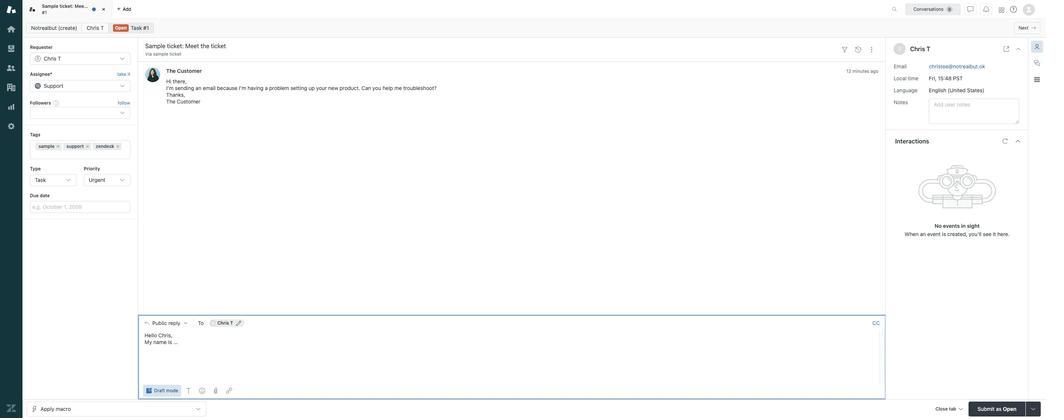 Task type: describe. For each thing, give the bounding box(es) containing it.
public
[[152, 321, 167, 327]]

in
[[962, 223, 966, 229]]

the
[[87, 3, 94, 9]]

task for task #1
[[131, 25, 142, 31]]

next button
[[1015, 22, 1041, 34]]

(united
[[948, 87, 966, 93]]

customers image
[[6, 63, 16, 73]]

tab
[[949, 407, 957, 412]]

apply macro
[[40, 406, 71, 413]]

you
[[373, 85, 381, 92]]

email
[[894, 63, 907, 69]]

12
[[847, 69, 852, 74]]

1 horizontal spatial ticket
[[170, 51, 181, 57]]

12 minutes ago
[[847, 69, 879, 74]]

1 horizontal spatial open
[[1003, 406, 1017, 413]]

submit
[[978, 406, 995, 413]]

conversations
[[914, 6, 944, 12]]

no events in sight when an event is created, you'll see it here.
[[905, 223, 1010, 238]]

customer inside hi there, i'm sending an email because i'm having a problem setting up your new product. can you help me troubleshoot? thanks, the customer
[[177, 99, 200, 105]]

ticket inside sample ticket: meet the ticket #1
[[95, 3, 108, 9]]

Add user notes text field
[[929, 99, 1020, 124]]

fri,
[[929, 75, 937, 81]]

the inside hi there, i'm sending an email because i'm having a problem setting up your new product. can you help me troubleshoot? thanks, the customer
[[166, 99, 175, 105]]

Public reply composer Draft mode text field
[[142, 332, 877, 347]]

submit as open
[[978, 406, 1017, 413]]

chris t inside requester 'element'
[[44, 56, 61, 62]]

time
[[908, 75, 919, 81]]

christee@notrealbut.ok
[[929, 63, 986, 69]]

it inside button
[[128, 72, 130, 77]]

chris t right christee@notrealbut.ok image
[[217, 321, 233, 326]]

task #1
[[131, 25, 149, 31]]

take
[[117, 72, 126, 77]]

chris right user icon
[[911, 46, 926, 52]]

the customer
[[166, 68, 202, 74]]

tabs tab list
[[22, 0, 884, 19]]

customer context image
[[1035, 44, 1041, 50]]

assignee* element
[[30, 80, 130, 92]]

remove image for zendesk
[[116, 144, 120, 149]]

priority
[[84, 166, 100, 172]]

when
[[905, 231, 919, 238]]

hello chris, my name is ...
[[145, 333, 178, 346]]

interactions
[[896, 138, 930, 145]]

product.
[[340, 85, 360, 92]]

public reply button
[[138, 316, 193, 332]]

local time
[[894, 75, 919, 81]]

macro
[[56, 406, 71, 413]]

hello
[[145, 333, 157, 339]]

t inside chris t link
[[101, 25, 104, 31]]

remove image for support
[[85, 144, 90, 149]]

created,
[[948, 231, 968, 238]]

support
[[66, 144, 84, 149]]

help
[[383, 85, 393, 92]]

0 vertical spatial sample
[[153, 51, 168, 57]]

no
[[935, 223, 942, 229]]

notrealbut (create) button
[[26, 23, 82, 33]]

tab containing sample ticket: meet the ticket
[[22, 0, 112, 19]]

english (united states)
[[929, 87, 985, 93]]

here.
[[998, 231, 1010, 238]]

hi
[[166, 78, 171, 85]]

close
[[936, 407, 948, 412]]

is inside no events in sight when an event is created, you'll see it here.
[[943, 231, 946, 238]]

follow
[[118, 100, 130, 106]]

via
[[145, 51, 152, 57]]

local
[[894, 75, 907, 81]]

my
[[145, 340, 152, 346]]

task for task
[[35, 177, 46, 183]]

assignee*
[[30, 72, 52, 77]]

minutes
[[853, 69, 870, 74]]

...
[[173, 340, 178, 346]]

followers
[[30, 100, 51, 106]]

zendesk
[[96, 144, 114, 149]]

date
[[40, 193, 50, 199]]

chris t inside secondary element
[[87, 25, 104, 31]]

Subject field
[[144, 42, 837, 51]]

reply
[[168, 321, 180, 327]]

button displays agent's chat status as invisible. image
[[968, 6, 974, 12]]

there,
[[173, 78, 187, 85]]

events image
[[856, 47, 862, 53]]

add attachment image
[[213, 389, 219, 395]]

due
[[30, 193, 39, 199]]

to
[[198, 320, 204, 327]]

draft mode
[[154, 389, 178, 394]]

cc button
[[873, 320, 880, 327]]

apply
[[40, 406, 54, 413]]

chris right christee@notrealbut.ok image
[[217, 321, 229, 326]]

the customer link
[[166, 68, 202, 74]]

language
[[894, 87, 918, 93]]

thanks,
[[166, 92, 185, 98]]

draft mode button
[[143, 386, 181, 398]]

up
[[309, 85, 315, 92]]

chris t right user icon
[[911, 46, 931, 52]]

next
[[1019, 25, 1029, 31]]

hide composer image
[[509, 313, 515, 319]]



Task type: locate. For each thing, give the bounding box(es) containing it.
0 vertical spatial ticket
[[95, 3, 108, 9]]

notifications image
[[984, 6, 990, 12]]

#1 inside secondary element
[[143, 25, 149, 31]]

secondary element
[[22, 21, 1047, 36]]

1 horizontal spatial sample
[[153, 51, 168, 57]]

requester
[[30, 45, 53, 50]]

chris down the
[[87, 25, 99, 31]]

you'll
[[969, 231, 982, 238]]

cc
[[873, 320, 880, 327]]

chris t link
[[82, 23, 109, 33]]

an left email
[[196, 85, 201, 92]]

task down the type
[[35, 177, 46, 183]]

i'm left having
[[239, 85, 246, 92]]

insert emojis image
[[199, 389, 205, 395]]

tab
[[22, 0, 112, 19]]

t
[[101, 25, 104, 31], [927, 46, 931, 52], [58, 56, 61, 62], [230, 321, 233, 326]]

ticket:
[[60, 3, 73, 9]]

0 horizontal spatial ticket
[[95, 3, 108, 9]]

apps image
[[1035, 77, 1041, 83]]

1 horizontal spatial remove image
[[116, 144, 120, 149]]

#1 down sample
[[42, 10, 47, 15]]

(create)
[[58, 25, 77, 31]]

0 vertical spatial it
[[128, 72, 130, 77]]

0 vertical spatial customer
[[177, 68, 202, 74]]

1 the from the top
[[166, 68, 176, 74]]

remove image right the 'zendesk'
[[116, 144, 120, 149]]

mode
[[166, 389, 178, 394]]

events
[[944, 223, 960, 229]]

email
[[203, 85, 216, 92]]

1 horizontal spatial close image
[[1016, 46, 1022, 52]]

it right see
[[993, 231, 996, 238]]

task button
[[30, 174, 76, 186]]

via sample ticket
[[145, 51, 181, 57]]

open left task #1
[[115, 25, 127, 31]]

0 horizontal spatial close image
[[100, 6, 107, 13]]

0 horizontal spatial it
[[128, 72, 130, 77]]

requester element
[[30, 53, 130, 65]]

sample ticket: meet the ticket #1
[[42, 3, 108, 15]]

follow button
[[118, 100, 130, 107]]

zendesk support image
[[6, 5, 16, 15]]

1 horizontal spatial an
[[920, 231, 926, 238]]

pst
[[953, 75, 963, 81]]

1 i'm from the left
[[166, 85, 174, 92]]

setting
[[291, 85, 307, 92]]

remove image right support
[[85, 144, 90, 149]]

main element
[[0, 0, 22, 419]]

add link (cmd k) image
[[226, 389, 232, 395]]

an
[[196, 85, 201, 92], [920, 231, 926, 238]]

ticket actions image
[[869, 47, 875, 53]]

name
[[153, 340, 167, 346]]

0 horizontal spatial open
[[115, 25, 127, 31]]

open right as
[[1003, 406, 1017, 413]]

1 vertical spatial the
[[166, 99, 175, 105]]

chris,
[[158, 333, 173, 339]]

1 vertical spatial ticket
[[170, 51, 181, 57]]

0 horizontal spatial is
[[168, 340, 172, 346]]

tags
[[30, 132, 40, 138]]

user image
[[898, 47, 902, 51]]

info on adding followers image
[[53, 100, 59, 106]]

close image inside tab
[[100, 6, 107, 13]]

having
[[248, 85, 264, 92]]

0 horizontal spatial sample
[[39, 144, 54, 149]]

get started image
[[6, 24, 16, 34]]

meet
[[75, 3, 86, 9]]

take it
[[117, 72, 130, 77]]

a
[[265, 85, 268, 92]]

admin image
[[6, 122, 16, 131]]

is
[[943, 231, 946, 238], [168, 340, 172, 346]]

task
[[131, 25, 142, 31], [35, 177, 46, 183]]

chris t down the requester
[[44, 56, 61, 62]]

it
[[128, 72, 130, 77], [993, 231, 996, 238]]

close image right view more details image
[[1016, 46, 1022, 52]]

customer up there,
[[177, 68, 202, 74]]

new
[[328, 85, 338, 92]]

add
[[123, 6, 131, 12]]

ticket right the
[[95, 3, 108, 9]]

chris inside secondary element
[[87, 25, 99, 31]]

15:48
[[938, 75, 952, 81]]

organizations image
[[6, 83, 16, 92]]

task inside popup button
[[35, 177, 46, 183]]

1 vertical spatial is
[[168, 340, 172, 346]]

task inside secondary element
[[131, 25, 142, 31]]

sample right via
[[153, 51, 168, 57]]

sample
[[42, 3, 58, 9]]

i'm
[[166, 85, 174, 92], [239, 85, 246, 92]]

fri, 15:48 pst
[[929, 75, 963, 81]]

1 horizontal spatial i'm
[[239, 85, 246, 92]]

open inside secondary element
[[115, 25, 127, 31]]

notrealbut
[[31, 25, 57, 31]]

1 vertical spatial close image
[[1016, 46, 1022, 52]]

0 horizontal spatial remove image
[[85, 144, 90, 149]]

is left ...
[[168, 340, 172, 346]]

is inside hello chris, my name is ...
[[168, 340, 172, 346]]

close tab button
[[932, 402, 966, 418]]

0 vertical spatial close image
[[100, 6, 107, 13]]

as
[[997, 406, 1002, 413]]

chris down the requester
[[44, 56, 56, 62]]

1 vertical spatial an
[[920, 231, 926, 238]]

1 vertical spatial customer
[[177, 99, 200, 105]]

0 vertical spatial #1
[[42, 10, 47, 15]]

format text image
[[186, 389, 192, 395]]

see
[[983, 231, 992, 238]]

public reply
[[152, 321, 180, 327]]

i'm down hi
[[166, 85, 174, 92]]

open
[[115, 25, 127, 31], [1003, 406, 1017, 413]]

remove image
[[56, 144, 60, 149]]

12 minutes ago text field
[[847, 69, 879, 74]]

1 horizontal spatial is
[[943, 231, 946, 238]]

edit user image
[[236, 321, 241, 326]]

chris inside requester 'element'
[[44, 56, 56, 62]]

1 vertical spatial #1
[[143, 25, 149, 31]]

sight
[[967, 223, 980, 229]]

take it button
[[117, 71, 130, 79]]

followers element
[[30, 107, 130, 119]]

chris
[[87, 25, 99, 31], [911, 46, 926, 52], [44, 56, 56, 62], [217, 321, 229, 326]]

conversations button
[[906, 3, 961, 15]]

english
[[929, 87, 947, 93]]

0 horizontal spatial an
[[196, 85, 201, 92]]

Due date field
[[30, 202, 130, 214]]

problem
[[269, 85, 289, 92]]

1 horizontal spatial task
[[131, 25, 142, 31]]

2 remove image from the left
[[116, 144, 120, 149]]

view more details image
[[1004, 46, 1010, 52]]

1 vertical spatial it
[[993, 231, 996, 238]]

1 horizontal spatial it
[[993, 231, 996, 238]]

can
[[362, 85, 371, 92]]

it right take
[[128, 72, 130, 77]]

t inside requester 'element'
[[58, 56, 61, 62]]

states)
[[968, 87, 985, 93]]

due date
[[30, 193, 50, 199]]

ticket up the customer
[[170, 51, 181, 57]]

ago
[[871, 69, 879, 74]]

is right event
[[943, 231, 946, 238]]

2 the from the top
[[166, 99, 175, 105]]

it inside no events in sight when an event is created, you'll see it here.
[[993, 231, 996, 238]]

#1 up via
[[143, 25, 149, 31]]

1 vertical spatial open
[[1003, 406, 1017, 413]]

remove image
[[85, 144, 90, 149], [116, 144, 120, 149]]

zendesk products image
[[999, 7, 1005, 13]]

avatar image
[[145, 68, 160, 83]]

notes
[[894, 99, 908, 105]]

#1
[[42, 10, 47, 15], [143, 25, 149, 31]]

troubleshoot?
[[403, 85, 437, 92]]

0 horizontal spatial task
[[35, 177, 46, 183]]

1 vertical spatial task
[[35, 177, 46, 183]]

close image
[[100, 6, 107, 13], [1016, 46, 1022, 52]]

christee@notrealbut.ok image
[[210, 321, 216, 327]]

0 vertical spatial an
[[196, 85, 201, 92]]

reporting image
[[6, 102, 16, 112]]

urgent button
[[84, 174, 130, 186]]

task down add
[[131, 25, 142, 31]]

#1 inside sample ticket: meet the ticket #1
[[42, 10, 47, 15]]

the down thanks,
[[166, 99, 175, 105]]

ticket
[[95, 3, 108, 9], [170, 51, 181, 57]]

notrealbut (create)
[[31, 25, 77, 31]]

sending
[[175, 85, 194, 92]]

customer down sending
[[177, 99, 200, 105]]

chris t
[[87, 25, 104, 31], [911, 46, 931, 52], [44, 56, 61, 62], [217, 321, 233, 326]]

close tab
[[936, 407, 957, 412]]

user image
[[899, 47, 902, 51]]

0 horizontal spatial i'm
[[166, 85, 174, 92]]

the up hi
[[166, 68, 176, 74]]

me
[[395, 85, 402, 92]]

zendesk image
[[6, 404, 16, 414]]

1 horizontal spatial #1
[[143, 25, 149, 31]]

0 vertical spatial the
[[166, 68, 176, 74]]

0 vertical spatial task
[[131, 25, 142, 31]]

filter image
[[842, 47, 848, 53]]

hi there, i'm sending an email because i'm having a problem setting up your new product. can you help me troubleshoot? thanks, the customer
[[166, 78, 437, 105]]

0 vertical spatial open
[[115, 25, 127, 31]]

type
[[30, 166, 41, 172]]

1 remove image from the left
[[85, 144, 90, 149]]

an left event
[[920, 231, 926, 238]]

0 vertical spatial is
[[943, 231, 946, 238]]

close image right the
[[100, 6, 107, 13]]

displays possible ticket submission types image
[[1031, 407, 1037, 413]]

support
[[44, 83, 63, 89]]

1 vertical spatial sample
[[39, 144, 54, 149]]

urgent
[[89, 177, 105, 183]]

sample left remove icon
[[39, 144, 54, 149]]

an inside hi there, i'm sending an email because i'm having a problem setting up your new product. can you help me troubleshoot? thanks, the customer
[[196, 85, 201, 92]]

get help image
[[1011, 6, 1017, 13]]

2 i'm from the left
[[239, 85, 246, 92]]

chris t down the
[[87, 25, 104, 31]]

views image
[[6, 44, 16, 54]]

0 horizontal spatial #1
[[42, 10, 47, 15]]

an inside no events in sight when an event is created, you'll see it here.
[[920, 231, 926, 238]]



Task type: vqa. For each thing, say whether or not it's contained in the screenshot.
30,
no



